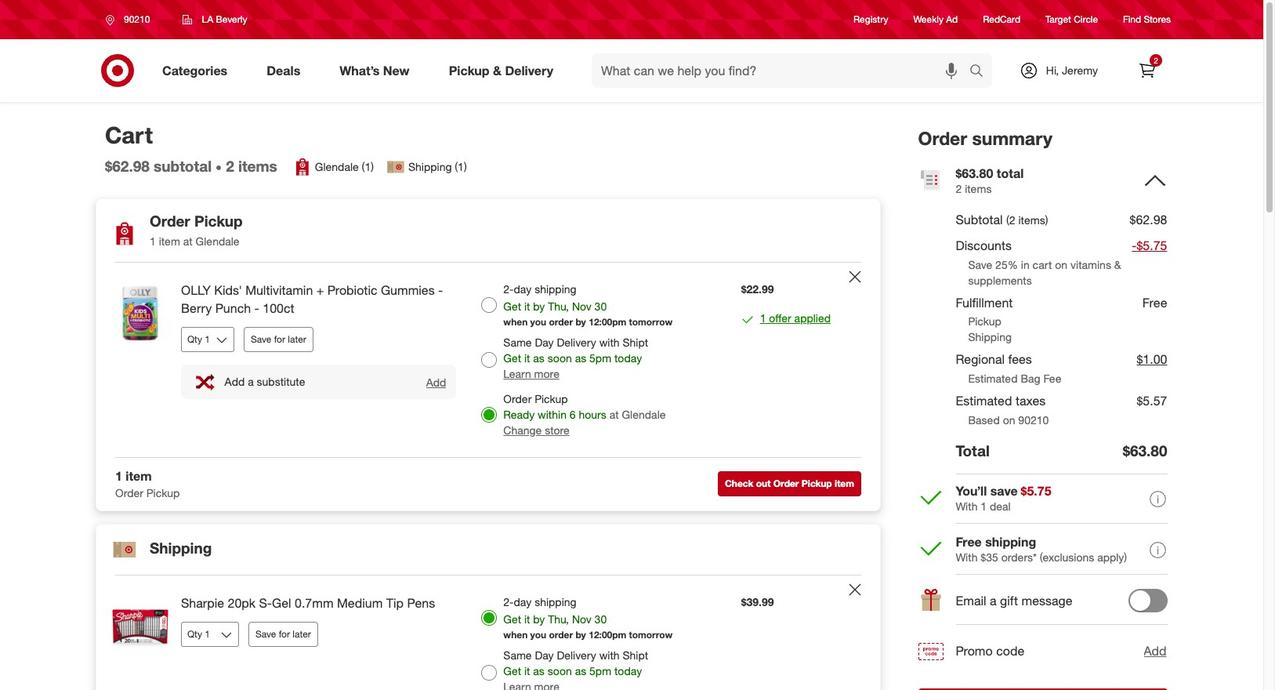 Task type: vqa. For each thing, say whether or not it's contained in the screenshot.
Ruby
no



Task type: locate. For each thing, give the bounding box(es) containing it.
1 horizontal spatial items
[[966, 182, 993, 195]]

items up subtotal
[[966, 182, 993, 195]]

2 right subtotal
[[226, 157, 234, 175]]

None radio
[[482, 297, 497, 313], [482, 610, 497, 626], [482, 665, 497, 680], [482, 297, 497, 313], [482, 610, 497, 626], [482, 665, 497, 680]]

on down estimated taxes
[[1004, 413, 1016, 427]]

free inside free shipping with $35 orders* (exclusions apply)
[[957, 534, 983, 550]]

2 12:00pm from the top
[[589, 629, 627, 640]]

$63.80 left total
[[957, 165, 994, 181]]

0 vertical spatial 2-
[[504, 282, 514, 296]]

2 get from the top
[[504, 351, 521, 365]]

save inside save 25% in cart on vitamins & supplements
[[969, 258, 993, 271]]

2 down "stores"
[[1154, 56, 1159, 65]]

nov up "same day delivery with shipt get it as soon as 5pm today learn more"
[[572, 300, 592, 313]]

glendale
[[315, 160, 359, 174], [196, 235, 240, 248], [622, 408, 666, 421]]

at up olly
[[183, 235, 193, 248]]

30 for olly kids' multivitamin + probiotic gummies - berry punch - 100ct
[[595, 300, 607, 313]]

$62.98
[[105, 157, 150, 175], [1131, 212, 1168, 228]]

1 vertical spatial estimated
[[957, 393, 1013, 409]]

1 day from the top
[[514, 282, 532, 296]]

30 up same day delivery with shipt get it as soon as 5pm today
[[595, 612, 607, 626]]

2 day from the top
[[514, 595, 532, 608]]

estimated for estimated taxes
[[957, 393, 1013, 409]]

0 horizontal spatial item
[[126, 468, 152, 484]]

estimated up based
[[957, 393, 1013, 409]]

for down 100ct on the left top of the page
[[274, 333, 285, 345]]

0 vertical spatial shipping
[[408, 160, 452, 174]]

0 vertical spatial day
[[514, 282, 532, 296]]

save for later button down the gel
[[249, 622, 318, 647]]

2 up subtotal
[[957, 182, 963, 195]]

tip
[[386, 595, 404, 611]]

1 horizontal spatial shipping
[[408, 160, 452, 174]]

today inside "same day delivery with shipt get it as soon as 5pm today learn more"
[[615, 351, 642, 365]]

1 horizontal spatial at
[[610, 408, 619, 421]]

$62.98 up "- $5.75"
[[1131, 212, 1168, 228]]

pickup
[[449, 62, 490, 78], [194, 212, 243, 230], [969, 315, 1002, 328], [535, 392, 568, 405], [802, 478, 832, 490], [147, 486, 180, 499]]

estimated down regional fees
[[969, 372, 1019, 385]]

$5.57
[[1138, 393, 1168, 409]]

0 vertical spatial day
[[535, 336, 554, 349]]

more
[[534, 367, 560, 380]]

1 offer applied
[[760, 311, 831, 325]]

1 horizontal spatial a
[[991, 593, 997, 608]]

5pm
[[590, 351, 612, 365], [590, 664, 612, 677]]

0 horizontal spatial &
[[493, 62, 502, 78]]

at inside order pickup 1 item at glendale
[[183, 235, 193, 248]]

1 vertical spatial thu,
[[548, 612, 569, 626]]

1 with from the top
[[600, 336, 620, 349]]

$22.99
[[741, 282, 774, 296]]

1 vertical spatial add button
[[1144, 641, 1168, 661]]

substitute
[[257, 375, 305, 388]]

order up "same day delivery with shipt get it as soon as 5pm today learn more"
[[549, 316, 573, 328]]

cart item ready to fulfill group
[[96, 263, 881, 457], [96, 575, 881, 690]]

0 vertical spatial add button
[[425, 374, 447, 389]]

2 horizontal spatial add
[[1144, 643, 1168, 658]]

1 when from the top
[[504, 316, 528, 328]]

today
[[615, 351, 642, 365], [615, 664, 642, 677]]

glendale inside order pickup ready within 6 hours at glendale change store
[[622, 408, 666, 421]]

thu, up "same day delivery with shipt get it as soon as 5pm today learn more"
[[548, 300, 569, 313]]

2 with from the top
[[600, 648, 620, 662]]

delivery inside same day delivery with shipt get it as soon as 5pm today
[[557, 648, 597, 662]]

&
[[493, 62, 502, 78], [1115, 258, 1122, 271]]

2- for olly kids' multivitamin + probiotic gummies - berry punch - 100ct
[[504, 282, 514, 296]]

90210 down the taxes
[[1019, 413, 1050, 427]]

2 items
[[226, 157, 277, 175]]

at inside order pickup ready within 6 hours at glendale change store
[[610, 408, 619, 421]]

1 vertical spatial for
[[279, 628, 290, 640]]

target circle
[[1046, 14, 1099, 25]]

soon inside "same day delivery with shipt get it as soon as 5pm today learn more"
[[548, 351, 572, 365]]

order up same day delivery with shipt get it as soon as 5pm today
[[549, 629, 573, 640]]

a left substitute
[[248, 375, 254, 388]]

1 30 from the top
[[595, 300, 607, 313]]

0 horizontal spatial free
[[957, 534, 983, 550]]

0 horizontal spatial 90210
[[124, 13, 150, 25]]

1 vertical spatial $5.75
[[1022, 483, 1052, 499]]

a left gift
[[991, 593, 997, 608]]

2 (1) from the left
[[455, 160, 467, 174]]

2 for 2
[[1154, 56, 1159, 65]]

items
[[238, 157, 277, 175], [966, 182, 993, 195]]

1 vertical spatial with
[[600, 648, 620, 662]]

1 5pm from the top
[[590, 351, 612, 365]]

save for later for multivitamin
[[251, 333, 306, 345]]

1 vertical spatial &
[[1115, 258, 1122, 271]]

0 vertical spatial on
[[1056, 258, 1068, 271]]

1 horizontal spatial 90210
[[1019, 413, 1050, 427]]

free
[[1143, 295, 1168, 310], [957, 534, 983, 550]]

same inside same day delivery with shipt get it as soon as 5pm today
[[504, 648, 532, 662]]

1 (1) from the left
[[362, 160, 374, 174]]

2 same from the top
[[504, 648, 532, 662]]

olly kids&#39; multivitamin + probiotic gummies - berry punch - 100ct image
[[109, 282, 172, 344]]

hi,
[[1047, 64, 1059, 77]]

shipping up "same day delivery with shipt get it as soon as 5pm today learn more"
[[535, 282, 577, 296]]

later down sharpie 20pk s-gel 0.7mm medium tip pens
[[293, 628, 311, 640]]

0 vertical spatial 2
[[1154, 56, 1159, 65]]

soon inside same day delivery with shipt get it as soon as 5pm today
[[548, 664, 572, 677]]

item inside order pickup 1 item at glendale
[[159, 235, 180, 248]]

get inside same day delivery with shipt get it as soon as 5pm today
[[504, 664, 521, 677]]

day for olly kids' multivitamin + probiotic gummies - berry punch - 100ct
[[535, 336, 554, 349]]

same
[[504, 336, 532, 349], [504, 648, 532, 662]]

when up same day delivery with shipt get it as soon as 5pm today
[[504, 629, 528, 640]]

day for sharpie 20pk s-gel 0.7mm medium tip pens
[[535, 648, 554, 662]]

1 12:00pm from the top
[[589, 316, 627, 328]]

0 vertical spatial at
[[183, 235, 193, 248]]

hi, jeremy
[[1047, 64, 1099, 77]]

free up $35
[[957, 534, 983, 550]]

categories link
[[149, 53, 247, 88]]

2 30 from the top
[[595, 612, 607, 626]]

for down the gel
[[279, 628, 290, 640]]

0 vertical spatial $62.98
[[105, 157, 150, 175]]

1
[[150, 235, 156, 248], [760, 311, 766, 325], [115, 468, 122, 484], [982, 500, 988, 513]]

day for sharpie 20pk s-gel 0.7mm medium tip pens
[[514, 595, 532, 608]]

order for olly kids' multivitamin + probiotic gummies - berry punch - 100ct
[[549, 316, 573, 328]]

$63.80 inside $63.80 total 2 items
[[957, 165, 994, 181]]

1 you from the top
[[531, 316, 547, 328]]

estimated bag fee
[[969, 372, 1062, 385]]

1 inside order pickup 1 item at glendale
[[150, 235, 156, 248]]

1 vertical spatial shipping
[[969, 330, 1013, 344]]

0 vertical spatial nov
[[572, 300, 592, 313]]

2 tomorrow from the top
[[629, 629, 673, 640]]

2 shipt from the top
[[623, 648, 649, 662]]

1 vertical spatial save for later button
[[249, 622, 318, 647]]

pens
[[407, 595, 435, 611]]

2 2-day shipping get it by thu, nov 30 when you order by 12:00pm tomorrow from the top
[[504, 595, 673, 640]]

0 vertical spatial 30
[[595, 300, 607, 313]]

0 vertical spatial glendale
[[315, 160, 359, 174]]

1 horizontal spatial item
[[159, 235, 180, 248]]

a inside cart item ready to fulfill group
[[248, 375, 254, 388]]

you up "same day delivery with shipt get it as soon as 5pm today learn more"
[[531, 316, 547, 328]]

2 vertical spatial save
[[256, 628, 276, 640]]

save for later down the gel
[[256, 628, 311, 640]]

1 item order pickup
[[115, 468, 180, 499]]

offer
[[769, 311, 792, 325]]

1 vertical spatial soon
[[548, 664, 572, 677]]

with left $35
[[957, 551, 978, 564]]

cart item ready to fulfill group containing olly kids' multivitamin + probiotic gummies - berry punch - 100ct
[[96, 263, 881, 457]]

shipt inside "same day delivery with shipt get it as soon as 5pm today learn more"
[[623, 336, 649, 349]]

2-day shipping get it by thu, nov 30 when you order by 12:00pm tomorrow for sharpie 20pk s-gel 0.7mm medium tip pens
[[504, 595, 673, 640]]

for for multivitamin
[[274, 333, 285, 345]]

1 inside '1 item order pickup'
[[115, 468, 122, 484]]

1 it from the top
[[525, 300, 530, 313]]

order for order summary
[[919, 127, 968, 149]]

0 vertical spatial soon
[[548, 351, 572, 365]]

1 with from the top
[[957, 500, 978, 513]]

deal
[[991, 500, 1012, 513]]

1 horizontal spatial &
[[1115, 258, 1122, 271]]

free up '$1.00'
[[1143, 295, 1168, 310]]

5pm for olly kids' multivitamin + probiotic gummies - berry punch - 100ct
[[590, 351, 612, 365]]

2 day from the top
[[535, 648, 554, 662]]

2 soon from the top
[[548, 664, 572, 677]]

1 day from the top
[[535, 336, 554, 349]]

4 get from the top
[[504, 664, 521, 677]]

1 vertical spatial with
[[957, 551, 978, 564]]

1 order from the top
[[549, 316, 573, 328]]

2 horizontal spatial item
[[835, 478, 855, 490]]

0 vertical spatial thu,
[[548, 300, 569, 313]]

0 horizontal spatial $62.98
[[105, 157, 150, 175]]

cart item ready to fulfill group containing sharpie 20pk s-gel 0.7mm medium tip pens
[[96, 575, 881, 690]]

shipping inside list
[[408, 160, 452, 174]]

2 nov from the top
[[572, 612, 592, 626]]

1 vertical spatial nov
[[572, 612, 592, 626]]

on right cart
[[1056, 258, 1068, 271]]

1 vertical spatial $63.80
[[1124, 441, 1168, 459]]

30 up "same day delivery with shipt get it as soon as 5pm today learn more"
[[595, 300, 607, 313]]

2 when from the top
[[504, 629, 528, 640]]

weekly ad link
[[914, 13, 958, 26]]

later
[[288, 333, 306, 345], [293, 628, 311, 640]]

with inside "same day delivery with shipt get it as soon as 5pm today learn more"
[[600, 336, 620, 349]]

0 vertical spatial save
[[969, 258, 993, 271]]

free for free
[[1143, 295, 1168, 310]]

0 vertical spatial $63.80
[[957, 165, 994, 181]]

store
[[545, 423, 570, 437]]

regional
[[957, 352, 1006, 367]]

nov up same day delivery with shipt get it as soon as 5pm today
[[572, 612, 592, 626]]

pickup shipping
[[969, 315, 1013, 344]]

$62.98 down cart
[[105, 157, 150, 175]]

registry
[[854, 14, 889, 25]]

2 it from the top
[[525, 351, 530, 365]]

- $5.75
[[1133, 237, 1168, 253]]

0 vertical spatial free
[[1143, 295, 1168, 310]]

2 vertical spatial shipping
[[535, 595, 577, 608]]

today inside same day delivery with shipt get it as soon as 5pm today
[[615, 664, 642, 677]]

1 vertical spatial cart item ready to fulfill group
[[96, 575, 881, 690]]

ad
[[947, 14, 958, 25]]

1 2- from the top
[[504, 282, 514, 296]]

save
[[969, 258, 993, 271], [251, 333, 272, 345], [256, 628, 276, 640]]

2 2- from the top
[[504, 595, 514, 608]]

same for olly kids' multivitamin + probiotic gummies - berry punch - 100ct
[[504, 336, 532, 349]]

2 thu, from the top
[[548, 612, 569, 626]]

2- for sharpie 20pk s-gel 0.7mm medium tip pens
[[504, 595, 514, 608]]

at right hours
[[610, 408, 619, 421]]

delivery for sharpie 20pk s-gel 0.7mm medium tip pens
[[557, 648, 597, 662]]

1 tomorrow from the top
[[629, 316, 673, 328]]

0 horizontal spatial 2
[[226, 157, 234, 175]]

at
[[183, 235, 193, 248], [610, 408, 619, 421]]

pickup inside '1 item order pickup'
[[147, 486, 180, 499]]

1 vertical spatial 30
[[595, 612, 607, 626]]

5pm inside "same day delivery with shipt get it as soon as 5pm today learn more"
[[590, 351, 612, 365]]

1 vertical spatial tomorrow
[[629, 629, 673, 640]]

shipping up orders*
[[986, 534, 1037, 550]]

1 cart item ready to fulfill group from the top
[[96, 263, 881, 457]]

1 thu, from the top
[[548, 300, 569, 313]]

code
[[997, 643, 1025, 659]]

item inside button
[[835, 478, 855, 490]]

2-day shipping get it by thu, nov 30 when you order by 12:00pm tomorrow up same day delivery with shipt get it as soon as 5pm today
[[504, 595, 673, 640]]

nov for sharpie 20pk s-gel 0.7mm medium tip pens
[[572, 612, 592, 626]]

shipt inside same day delivery with shipt get it as soon as 5pm today
[[623, 648, 649, 662]]

0 horizontal spatial shipping
[[150, 539, 212, 557]]

shipping up same day delivery with shipt get it as soon as 5pm today
[[535, 595, 577, 608]]

olly
[[181, 282, 211, 298]]

0 horizontal spatial glendale
[[196, 235, 240, 248]]

shipt for sharpie 20pk s-gel 0.7mm medium tip pens
[[623, 648, 649, 662]]

save down discounts
[[969, 258, 993, 271]]

soon
[[548, 351, 572, 365], [548, 664, 572, 677]]

ready
[[504, 408, 535, 421]]

0 vertical spatial for
[[274, 333, 285, 345]]

2 horizontal spatial glendale
[[622, 408, 666, 421]]

None radio
[[482, 352, 497, 368]]

on inside save 25% in cart on vitamins & supplements
[[1056, 258, 1068, 271]]

save for olly kids' multivitamin + probiotic gummies - berry punch - 100ct
[[251, 333, 272, 345]]

0 vertical spatial same
[[504, 336, 532, 349]]

2 today from the top
[[615, 664, 642, 677]]

1 horizontal spatial -
[[438, 282, 443, 298]]

1 shipt from the top
[[623, 336, 649, 349]]

2 you from the top
[[531, 629, 547, 640]]

2 5pm from the top
[[590, 664, 612, 677]]

1 vertical spatial 2-
[[504, 595, 514, 608]]

2 vertical spatial glendale
[[622, 408, 666, 421]]

when up learn
[[504, 316, 528, 328]]

1 soon from the top
[[548, 351, 572, 365]]

1 horizontal spatial free
[[1143, 295, 1168, 310]]

12:00pm up same day delivery with shipt get it as soon as 5pm today
[[589, 629, 627, 640]]

subtotal
[[957, 212, 1004, 228]]

thu, up same day delivery with shipt get it as soon as 5pm today
[[548, 612, 569, 626]]

4 it from the top
[[525, 664, 530, 677]]

delivery inside "same day delivery with shipt get it as soon as 5pm today learn more"
[[557, 336, 597, 349]]

1 vertical spatial glendale
[[196, 235, 240, 248]]

0 vertical spatial later
[[288, 333, 306, 345]]

order inside order pickup 1 item at glendale
[[150, 212, 190, 230]]

day
[[535, 336, 554, 349], [535, 648, 554, 662]]

nov for olly kids' multivitamin + probiotic gummies - berry punch - 100ct
[[572, 300, 592, 313]]

0 vertical spatial save for later button
[[244, 327, 314, 352]]

pickup inside button
[[802, 478, 832, 490]]

shipping for shipping (1)
[[408, 160, 452, 174]]

0 vertical spatial when
[[504, 316, 528, 328]]

1 2-day shipping get it by thu, nov 30 when you order by 12:00pm tomorrow from the top
[[504, 282, 673, 328]]

1 vertical spatial items
[[966, 182, 993, 195]]

deals link
[[253, 53, 320, 88]]

1 nov from the top
[[572, 300, 592, 313]]

2 order from the top
[[549, 629, 573, 640]]

same inside "same day delivery with shipt get it as soon as 5pm today learn more"
[[504, 336, 532, 349]]

1 horizontal spatial on
[[1056, 258, 1068, 271]]

1 vertical spatial 2
[[226, 157, 234, 175]]

items right subtotal
[[238, 157, 277, 175]]

add
[[225, 375, 245, 388], [426, 375, 446, 389], [1144, 643, 1168, 658]]

$62.98 for $62.98 subtotal
[[105, 157, 150, 175]]

learn more button
[[504, 366, 560, 382]]

(1) for shipping (1)
[[455, 160, 467, 174]]

1 vertical spatial same
[[504, 648, 532, 662]]

90210
[[124, 13, 150, 25], [1019, 413, 1050, 427]]

circle
[[1074, 14, 1099, 25]]

glendale inside order pickup 1 item at glendale
[[196, 235, 240, 248]]

1 vertical spatial order
[[549, 629, 573, 640]]

you up same day delivery with shipt get it as soon as 5pm today
[[531, 629, 547, 640]]

1 vertical spatial later
[[293, 628, 311, 640]]

$63.80
[[957, 165, 994, 181], [1124, 441, 1168, 459]]

& inside save 25% in cart on vitamins & supplements
[[1115, 258, 1122, 271]]

save down 100ct on the left top of the page
[[251, 333, 272, 345]]

0 horizontal spatial -
[[254, 300, 259, 316]]

0 vertical spatial estimated
[[969, 372, 1019, 385]]

cart
[[105, 121, 153, 149]]

2-day shipping get it by thu, nov 30 when you order by 12:00pm tomorrow up "same day delivery with shipt get it as soon as 5pm today learn more"
[[504, 282, 673, 328]]

0 vertical spatial 12:00pm
[[589, 316, 627, 328]]

$63.80 down $5.57 on the bottom
[[1124, 441, 1168, 459]]

applied
[[795, 311, 831, 325]]

pickup inside order pickup ready within 6 hours at glendale change store
[[535, 392, 568, 405]]

2 vertical spatial 2
[[957, 182, 963, 195]]

2 cart item ready to fulfill group from the top
[[96, 575, 881, 690]]

with down you'll
[[957, 500, 978, 513]]

pickup inside order pickup 1 item at glendale
[[194, 212, 243, 230]]

with inside you'll save $5.75 with 1 deal
[[957, 500, 978, 513]]

1 vertical spatial shipping
[[986, 534, 1037, 550]]

shipping for olly kids' multivitamin + probiotic gummies - berry punch - 100ct
[[535, 282, 577, 296]]

a
[[248, 375, 254, 388], [991, 593, 997, 608]]

save down s-
[[256, 628, 276, 640]]

1 vertical spatial day
[[514, 595, 532, 608]]

0 horizontal spatial a
[[248, 375, 254, 388]]

0 horizontal spatial $5.75
[[1022, 483, 1052, 499]]

0 horizontal spatial add button
[[425, 374, 447, 389]]

0 vertical spatial cart item ready to fulfill group
[[96, 263, 881, 457]]

it inside "same day delivery with shipt get it as soon as 5pm today learn more"
[[525, 351, 530, 365]]

shipping (1)
[[408, 160, 467, 174]]

order
[[919, 127, 968, 149], [150, 212, 190, 230], [504, 392, 532, 405], [774, 478, 799, 490], [115, 486, 143, 499]]

summary
[[973, 127, 1053, 149]]

(1)
[[362, 160, 374, 174], [455, 160, 467, 174]]

items)
[[1019, 214, 1049, 227]]

12:00pm
[[589, 316, 627, 328], [589, 629, 627, 640]]

order inside order pickup ready within 6 hours at glendale change store
[[504, 392, 532, 405]]

nov
[[572, 300, 592, 313], [572, 612, 592, 626]]

la beverly
[[202, 13, 247, 25]]

later down 100ct on the left top of the page
[[288, 333, 306, 345]]

0 vertical spatial you
[[531, 316, 547, 328]]

soon for olly kids' multivitamin + probiotic gummies - berry punch - 100ct
[[548, 351, 572, 365]]

out
[[756, 478, 771, 490]]

1 vertical spatial when
[[504, 629, 528, 640]]

day inside "same day delivery with shipt get it as soon as 5pm today learn more"
[[535, 336, 554, 349]]

2 vertical spatial -
[[254, 300, 259, 316]]

0 vertical spatial 2-day shipping get it by thu, nov 30 when you order by 12:00pm tomorrow
[[504, 282, 673, 328]]

0 vertical spatial 5pm
[[590, 351, 612, 365]]

2 vertical spatial delivery
[[557, 648, 597, 662]]

$63.80 for $63.80
[[1124, 441, 1168, 459]]

1 horizontal spatial $63.80
[[1124, 441, 1168, 459]]

save for later down 100ct on the left top of the page
[[251, 333, 306, 345]]

0 vertical spatial shipt
[[623, 336, 649, 349]]

1 get from the top
[[504, 300, 521, 313]]

1 vertical spatial shipt
[[623, 648, 649, 662]]

1 horizontal spatial add
[[426, 375, 446, 389]]

registry link
[[854, 13, 889, 26]]

$5.75
[[1138, 237, 1168, 253], [1022, 483, 1052, 499]]

2 with from the top
[[957, 551, 978, 564]]

list
[[293, 158, 467, 177]]

12:00pm for sharpie 20pk s-gel 0.7mm medium tip pens
[[589, 629, 627, 640]]

estimated for estimated bag fee
[[969, 372, 1019, 385]]

with
[[957, 500, 978, 513], [957, 551, 978, 564]]

1 vertical spatial today
[[615, 664, 642, 677]]

0 vertical spatial $5.75
[[1138, 237, 1168, 253]]

day inside same day delivery with shipt get it as soon as 5pm today
[[535, 648, 554, 662]]

later for gel
[[293, 628, 311, 640]]

-
[[1133, 237, 1138, 253], [438, 282, 443, 298], [254, 300, 259, 316]]

1 today from the top
[[615, 351, 642, 365]]

shipping inside free shipping with $35 orders* (exclusions apply)
[[986, 534, 1037, 550]]

30
[[595, 300, 607, 313], [595, 612, 607, 626]]

with inside same day delivery with shipt get it as soon as 5pm today
[[600, 648, 620, 662]]

0 vertical spatial -
[[1133, 237, 1138, 253]]

0.7mm
[[295, 595, 334, 611]]

1 vertical spatial $62.98
[[1131, 212, 1168, 228]]

6
[[570, 408, 576, 421]]

subtotal
[[154, 157, 212, 175]]

find stores link
[[1124, 13, 1171, 26]]

bag
[[1022, 372, 1041, 385]]

1 vertical spatial day
[[535, 648, 554, 662]]

5pm inside same day delivery with shipt get it as soon as 5pm today
[[590, 664, 612, 677]]

1 same from the top
[[504, 336, 532, 349]]

90210 left la on the left top of the page
[[124, 13, 150, 25]]

2 horizontal spatial -
[[1133, 237, 1138, 253]]

a for gift
[[991, 593, 997, 608]]

12:00pm up "same day delivery with shipt get it as soon as 5pm today learn more"
[[589, 316, 627, 328]]

(2
[[1007, 214, 1016, 227]]

fulfillment
[[957, 295, 1014, 310]]

save for later button down 100ct on the left top of the page
[[244, 327, 314, 352]]

order inside button
[[774, 478, 799, 490]]

with for sharpie 20pk s-gel 0.7mm medium tip pens
[[600, 648, 620, 662]]

thu, for olly kids' multivitamin + probiotic gummies - berry punch - 100ct
[[548, 300, 569, 313]]

0 vertical spatial order
[[549, 316, 573, 328]]

2 vertical spatial shipping
[[150, 539, 212, 557]]



Task type: describe. For each thing, give the bounding box(es) containing it.
save for later for s-
[[256, 628, 311, 640]]

discounts
[[957, 237, 1013, 253]]

(1) for glendale (1)
[[362, 160, 374, 174]]

later for +
[[288, 333, 306, 345]]

target circle link
[[1046, 13, 1099, 26]]

search button
[[963, 53, 1000, 91]]

+
[[317, 282, 324, 298]]

gummies
[[381, 282, 435, 298]]

shipt for olly kids' multivitamin + probiotic gummies - berry punch - 100ct
[[623, 336, 649, 349]]

$63.80 total 2 items
[[957, 165, 1025, 195]]

vitamins
[[1071, 258, 1112, 271]]

based on 90210
[[969, 413, 1050, 427]]

list containing glendale (1)
[[293, 158, 467, 177]]

today for sharpie 20pk s-gel 0.7mm medium tip pens
[[615, 664, 642, 677]]

subtotal (2 items)
[[957, 212, 1049, 228]]

with inside free shipping with $35 orders* (exclusions apply)
[[957, 551, 978, 564]]

item inside '1 item order pickup'
[[126, 468, 152, 484]]

order summary
[[919, 127, 1053, 149]]

order inside '1 item order pickup'
[[115, 486, 143, 499]]

1 vertical spatial -
[[438, 282, 443, 298]]

redcard link
[[983, 13, 1021, 26]]

punch
[[215, 300, 251, 316]]

deals
[[267, 62, 301, 78]]

$5.75 inside you'll save $5.75 with 1 deal
[[1022, 483, 1052, 499]]

promo
[[957, 643, 994, 659]]

(exclusions
[[1041, 551, 1095, 564]]

$62.98 for $62.98
[[1131, 212, 1168, 228]]

s-
[[259, 595, 272, 611]]

la beverly button
[[173, 5, 258, 34]]

pickup & delivery
[[449, 62, 554, 78]]

search
[[963, 64, 1000, 80]]

for for s-
[[279, 628, 290, 640]]

order for sharpie 20pk s-gel 0.7mm medium tip pens
[[549, 629, 573, 640]]

within
[[538, 408, 567, 421]]

total
[[957, 442, 991, 460]]

jeremy
[[1062, 64, 1099, 77]]

a for substitute
[[248, 375, 254, 388]]

2 for 2 items
[[226, 157, 234, 175]]

same day delivery with shipt get it as soon as 5pm today learn more
[[504, 336, 649, 380]]

12:00pm for olly kids' multivitamin + probiotic gummies - berry punch - 100ct
[[589, 316, 627, 328]]

$1.00 button
[[1138, 348, 1168, 371]]

3 get from the top
[[504, 612, 521, 626]]

taxes
[[1017, 393, 1047, 409]]

you'll
[[957, 483, 988, 499]]

based
[[969, 413, 1001, 427]]

2 horizontal spatial shipping
[[969, 330, 1013, 344]]

save for later button for multivitamin
[[244, 327, 314, 352]]

$62.98 subtotal
[[105, 157, 212, 175]]

$1.00
[[1138, 352, 1168, 367]]

save for later button for s-
[[249, 622, 318, 647]]

la
[[202, 13, 213, 25]]

promo code
[[957, 643, 1025, 659]]

it inside same day delivery with shipt get it as soon as 5pm today
[[525, 664, 530, 677]]

$63.80 for $63.80 total 2 items
[[957, 165, 994, 181]]

save for sharpie 20pk s-gel 0.7mm medium tip pens
[[256, 628, 276, 640]]

delivery for olly kids' multivitamin + probiotic gummies - berry punch - 100ct
[[557, 336, 597, 349]]

with for olly kids' multivitamin + probiotic gummies - berry punch - 100ct
[[600, 336, 620, 349]]

thu, for sharpie 20pk s-gel 0.7mm medium tip pens
[[548, 612, 569, 626]]

berry
[[181, 300, 212, 316]]

multivitamin
[[246, 282, 313, 298]]

stores
[[1144, 14, 1171, 25]]

soon for sharpie 20pk s-gel 0.7mm medium tip pens
[[548, 664, 572, 677]]

$35
[[982, 551, 999, 564]]

1 inside you'll save $5.75 with 1 deal
[[982, 500, 988, 513]]

change
[[504, 423, 542, 437]]

you'll save $5.75 with 1 deal
[[957, 483, 1052, 513]]

100ct
[[263, 300, 294, 316]]

save
[[991, 483, 1019, 499]]

tomorrow for olly kids' multivitamin + probiotic gummies - berry punch - 100ct
[[629, 316, 673, 328]]

shipping for sharpie 20pk s-gel 0.7mm medium tip pens
[[535, 595, 577, 608]]

items inside $63.80 total 2 items
[[966, 182, 993, 195]]

1 horizontal spatial $5.75
[[1138, 237, 1168, 253]]

orders*
[[1002, 551, 1038, 564]]

what's
[[340, 62, 380, 78]]

you for sharpie 20pk s-gel 0.7mm medium tip pens
[[531, 629, 547, 640]]

check out order pickup item button
[[718, 472, 862, 497]]

pickup & delivery link
[[436, 53, 573, 88]]

0 vertical spatial &
[[493, 62, 502, 78]]

2 inside $63.80 total 2 items
[[957, 182, 963, 195]]

what's new
[[340, 62, 410, 78]]

gel
[[272, 595, 291, 611]]

redcard
[[983, 14, 1021, 25]]

estimated taxes
[[957, 393, 1047, 409]]

1 offer applied button
[[760, 311, 831, 326]]

0 vertical spatial delivery
[[505, 62, 554, 78]]

order for order pickup 1 item at glendale
[[150, 212, 190, 230]]

30 for sharpie 20pk s-gel 0.7mm medium tip pens
[[595, 612, 607, 626]]

order pickup 1 item at glendale
[[150, 212, 243, 248]]

free shipping with $35 orders* (exclusions apply)
[[957, 534, 1128, 564]]

5pm for sharpie 20pk s-gel 0.7mm medium tip pens
[[590, 664, 612, 677]]

change store button
[[504, 423, 570, 438]]

sharpie
[[181, 595, 224, 611]]

pickup inside the pickup shipping
[[969, 315, 1002, 328]]

medium
[[337, 595, 383, 611]]

find
[[1124, 14, 1142, 25]]

regional fees
[[957, 352, 1033, 367]]

sharpie 20pk s-gel 0.7mm medium tip pens image
[[109, 594, 172, 657]]

$39.99
[[741, 595, 774, 608]]

free for free shipping with $35 orders* (exclusions apply)
[[957, 534, 983, 550]]

1 inside button
[[760, 311, 766, 325]]

shipping for shipping
[[150, 539, 212, 557]]

you for olly kids' multivitamin + probiotic gummies - berry punch - 100ct
[[531, 316, 547, 328]]

cart
[[1034, 258, 1053, 271]]

tomorrow for sharpie 20pk s-gel 0.7mm medium tip pens
[[629, 629, 673, 640]]

weekly
[[914, 14, 944, 25]]

apply)
[[1098, 551, 1128, 564]]

2-day shipping get it by thu, nov 30 when you order by 12:00pm tomorrow for olly kids' multivitamin + probiotic gummies - berry punch - 100ct
[[504, 282, 673, 328]]

3 it from the top
[[525, 612, 530, 626]]

Store pickup radio
[[482, 407, 497, 423]]

0 horizontal spatial items
[[238, 157, 277, 175]]

same for sharpie 20pk s-gel 0.7mm medium tip pens
[[504, 648, 532, 662]]

when for olly kids' multivitamin + probiotic gummies - berry punch - 100ct
[[504, 316, 528, 328]]

categories
[[162, 62, 228, 78]]

fees
[[1009, 352, 1033, 367]]

new
[[383, 62, 410, 78]]

email a gift message
[[957, 593, 1073, 608]]

olly kids' multivitamin + probiotic gummies - berry punch - 100ct
[[181, 282, 443, 316]]

20pk
[[228, 595, 256, 611]]

1 vertical spatial on
[[1004, 413, 1016, 427]]

order for order pickup ready within 6 hours at glendale change store
[[504, 392, 532, 405]]

check out order pickup item
[[725, 478, 855, 490]]

1 horizontal spatial add button
[[1144, 641, 1168, 661]]

1 vertical spatial 90210
[[1019, 413, 1050, 427]]

sharpie 20pk s-gel 0.7mm medium tip pens
[[181, 595, 435, 611]]

in
[[1022, 258, 1030, 271]]

learn
[[504, 367, 531, 380]]

glendale (1)
[[315, 160, 374, 174]]

get inside "same day delivery with shipt get it as soon as 5pm today learn more"
[[504, 351, 521, 365]]

0 horizontal spatial add
[[225, 375, 245, 388]]

day for olly kids' multivitamin + probiotic gummies - berry punch - 100ct
[[514, 282, 532, 296]]

90210 inside dropdown button
[[124, 13, 150, 25]]

glendale inside list
[[315, 160, 359, 174]]

weekly ad
[[914, 14, 958, 25]]

today for olly kids' multivitamin + probiotic gummies - berry punch - 100ct
[[615, 351, 642, 365]]

find stores
[[1124, 14, 1171, 25]]

What can we help you find? suggestions appear below search field
[[592, 53, 974, 88]]

when for sharpie 20pk s-gel 0.7mm medium tip pens
[[504, 629, 528, 640]]

check
[[725, 478, 754, 490]]



